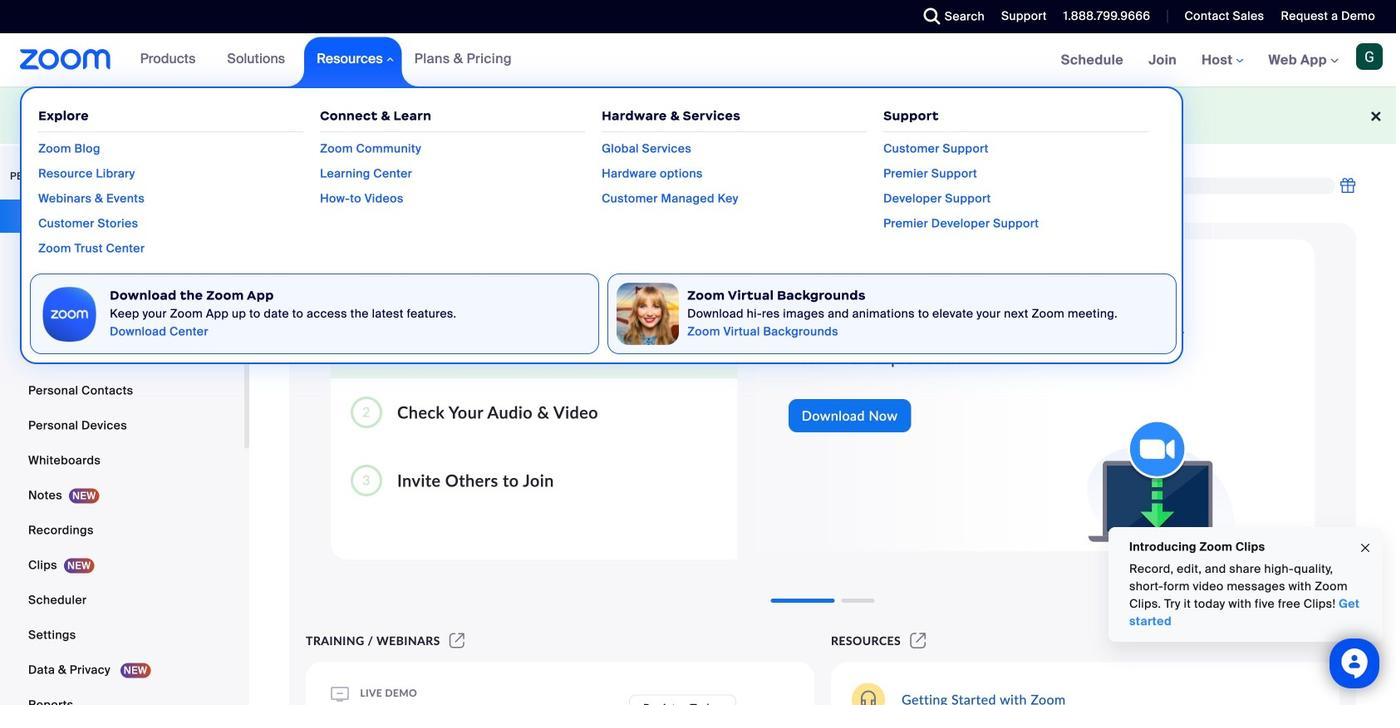 Task type: describe. For each thing, give the bounding box(es) containing it.
download zoom client image
[[39, 283, 102, 345]]

personal menu menu
[[0, 200, 244, 705]]

meetings navigation
[[1049, 33, 1397, 88]]

zoom virtual backgrounds image
[[617, 283, 679, 345]]

zoom logo image
[[20, 49, 111, 70]]

window new image
[[908, 634, 929, 648]]



Task type: locate. For each thing, give the bounding box(es) containing it.
profile picture image
[[1357, 43, 1383, 70]]

footer
[[0, 86, 1397, 144]]

window new image
[[447, 634, 467, 648]]

product information navigation
[[20, 33, 1186, 364]]

close image
[[1359, 539, 1373, 558]]

banner
[[0, 33, 1397, 364]]



Task type: vqa. For each thing, say whether or not it's contained in the screenshot.
product information 'Navigation'
yes



